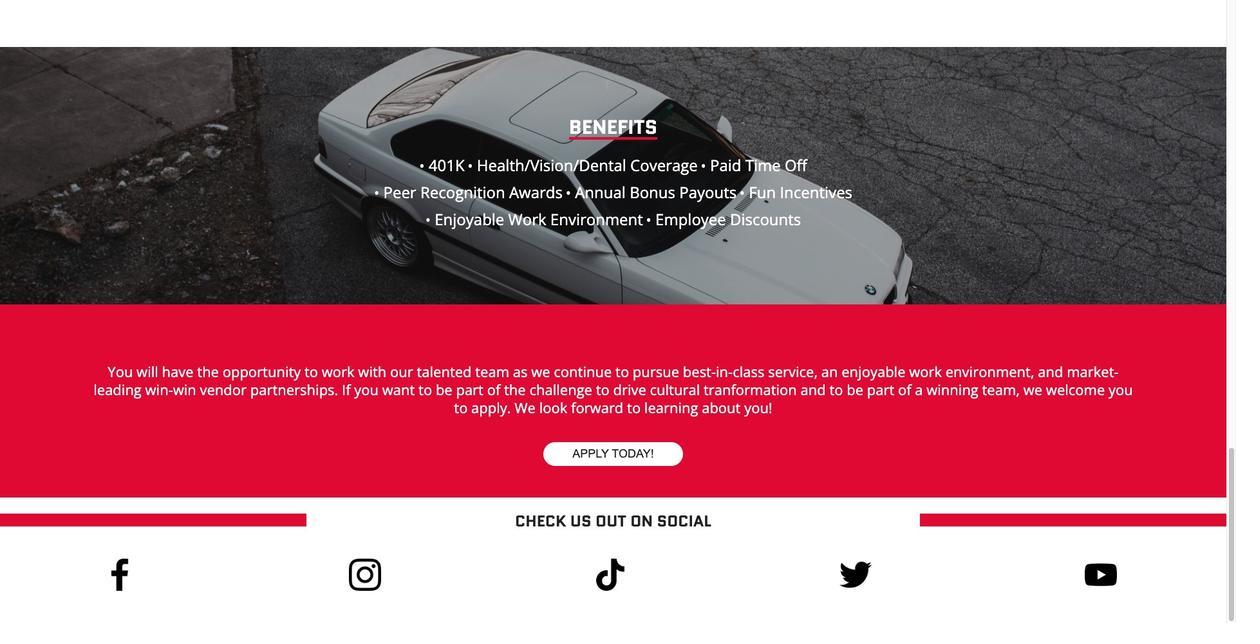 Task type: locate. For each thing, give the bounding box(es) containing it.
tranformation
[[704, 380, 797, 399]]

and
[[1039, 362, 1064, 381], [801, 380, 826, 399]]

part left a on the bottom right of the page
[[867, 380, 895, 399]]

0 horizontal spatial the
[[197, 362, 219, 381]]

of left "as"
[[487, 380, 501, 399]]

you
[[354, 380, 379, 399], [1109, 380, 1134, 399]]

we right "as"
[[532, 362, 551, 381]]

1 horizontal spatial we
[[1024, 380, 1043, 399]]

we right team,
[[1024, 380, 1043, 399]]

1 part from the left
[[456, 380, 484, 399]]

0 horizontal spatial work
[[322, 362, 355, 381]]

0 horizontal spatial we
[[532, 362, 551, 381]]

to right want
[[419, 380, 432, 399]]

be
[[436, 380, 453, 399], [847, 380, 864, 399]]

0 horizontal spatial of
[[487, 380, 501, 399]]

in-
[[716, 362, 733, 381]]

the right win
[[197, 362, 219, 381]]

work right 'enjoyable'
[[910, 362, 942, 381]]

1 horizontal spatial work
[[910, 362, 942, 381]]

we
[[532, 362, 551, 381], [1024, 380, 1043, 399]]

opportunity
[[223, 362, 301, 381]]

1 work from the left
[[322, 362, 355, 381]]

1 horizontal spatial you
[[1109, 380, 1134, 399]]

1 horizontal spatial part
[[867, 380, 895, 399]]

check
[[515, 510, 567, 533]]

look
[[540, 398, 568, 417]]

with
[[358, 362, 387, 381]]

out
[[596, 510, 627, 533]]

win
[[173, 380, 196, 399]]

work left with
[[322, 362, 355, 381]]

1 be from the left
[[436, 380, 453, 399]]

0 horizontal spatial be
[[436, 380, 453, 399]]

fun
[[749, 182, 776, 203]]

part left "as"
[[456, 380, 484, 399]]

winning
[[927, 380, 979, 399]]

the
[[197, 362, 219, 381], [504, 380, 526, 399]]

check us out on social
[[515, 510, 712, 533]]

fun incentives enjoyable work environment
[[431, 182, 853, 230]]

of left a on the bottom right of the page
[[899, 380, 912, 399]]

to right service,
[[830, 380, 844, 399]]

we
[[515, 398, 536, 417]]

will
[[137, 362, 158, 381]]

0 horizontal spatial you
[[354, 380, 379, 399]]

health/vision/dental
[[477, 155, 627, 176]]

and right you!
[[801, 380, 826, 399]]

2 work from the left
[[910, 362, 942, 381]]

about
[[702, 398, 741, 417]]

0 horizontal spatial part
[[456, 380, 484, 399]]

payouts
[[680, 182, 737, 203]]

be right want
[[436, 380, 453, 399]]

time
[[746, 155, 781, 176]]

today!
[[612, 447, 654, 460]]

part
[[456, 380, 484, 399], [867, 380, 895, 399]]

have
[[162, 362, 194, 381]]

you right welcome
[[1109, 380, 1134, 399]]

enjoyable
[[435, 209, 505, 230]]

apply today! link
[[544, 442, 683, 466]]

work
[[322, 362, 355, 381], [910, 362, 942, 381]]

to left pursue
[[616, 362, 629, 381]]

you right if at the left bottom of page
[[354, 380, 379, 399]]

continue
[[554, 362, 612, 381]]

the left look
[[504, 380, 526, 399]]

pursue
[[633, 362, 680, 381]]

recognition
[[421, 182, 505, 203]]

1 horizontal spatial of
[[899, 380, 912, 399]]

discounts
[[730, 209, 802, 230]]

want
[[382, 380, 415, 399]]

market-
[[1068, 362, 1119, 381]]

welcome
[[1047, 380, 1106, 399]]

you will have the opportunity to work with our talented team as               we continue to pursue best-in-class service, an enjoyable work               environment, and market- leading win-win vendor partnerships. if               you want to be part of the challenge to drive cultural               tranformation and to be part of a winning team, we welcome you to               apply. we look forward to learning about you!
[[94, 362, 1134, 417]]

apply.
[[472, 398, 511, 417]]

to
[[305, 362, 318, 381], [616, 362, 629, 381], [419, 380, 432, 399], [596, 380, 610, 399], [830, 380, 844, 399], [454, 398, 468, 417], [627, 398, 641, 417]]

be right an
[[847, 380, 864, 399]]

leading
[[94, 380, 142, 399]]

as
[[513, 362, 528, 381]]

team,
[[983, 380, 1020, 399]]

and left market-
[[1039, 362, 1064, 381]]

2 be from the left
[[847, 380, 864, 399]]

1 horizontal spatial be
[[847, 380, 864, 399]]

you!
[[745, 398, 773, 417]]

of
[[487, 380, 501, 399], [899, 380, 912, 399]]

on
[[631, 510, 653, 533]]



Task type: vqa. For each thing, say whether or not it's contained in the screenshot.
you to the right
yes



Task type: describe. For each thing, give the bounding box(es) containing it.
2 part from the left
[[867, 380, 895, 399]]

apply today!
[[573, 447, 654, 460]]

challenge
[[530, 380, 593, 399]]

annual bonus payouts
[[571, 182, 737, 203]]

service,
[[769, 362, 818, 381]]

awards
[[509, 182, 563, 203]]

to right forward
[[627, 398, 641, 417]]

employee
[[656, 209, 726, 230]]

a
[[916, 380, 923, 399]]

annual
[[575, 182, 626, 203]]

twitter image
[[840, 559, 872, 591]]

work
[[509, 209, 547, 230]]

incentives
[[780, 182, 853, 203]]

bonus
[[630, 182, 676, 203]]

apply
[[573, 447, 609, 460]]

you
[[108, 362, 133, 381]]

learning
[[645, 398, 699, 417]]

environment
[[551, 209, 643, 230]]

coverage
[[631, 155, 698, 176]]

1 you from the left
[[354, 380, 379, 399]]

tiktok image
[[594, 559, 626, 591]]

environment,
[[946, 362, 1035, 381]]

win-
[[145, 380, 173, 399]]

1 horizontal spatial the
[[504, 380, 526, 399]]

off
[[785, 155, 808, 176]]

vendor
[[200, 380, 247, 399]]

2 you from the left
[[1109, 380, 1134, 399]]

talented
[[417, 362, 472, 381]]

an
[[822, 362, 838, 381]]

class
[[733, 362, 765, 381]]

apply today! button
[[544, 442, 683, 466]]

1 horizontal spatial and
[[1039, 362, 1064, 381]]

team
[[476, 362, 510, 381]]

health/vision/dental coverage
[[473, 155, 698, 176]]

us
[[571, 510, 592, 533]]

to left the apply.
[[454, 398, 468, 417]]

our
[[390, 362, 413, 381]]

best-
[[683, 362, 716, 381]]

partnerships.
[[250, 380, 338, 399]]

forward
[[571, 398, 624, 417]]

paid
[[710, 155, 742, 176]]

peer
[[384, 182, 417, 203]]

to left drive
[[596, 380, 610, 399]]

paid time off peer recognition awards
[[380, 155, 808, 203]]

employee discounts
[[652, 209, 802, 230]]

social
[[657, 510, 712, 533]]

0 horizontal spatial and
[[801, 380, 826, 399]]

to left if at the left bottom of page
[[305, 362, 318, 381]]

401k
[[425, 155, 465, 176]]

enjoyable
[[842, 362, 906, 381]]

cultural
[[650, 380, 700, 399]]

2 of from the left
[[899, 380, 912, 399]]

if
[[342, 380, 351, 399]]

drive
[[614, 380, 647, 399]]

1 of from the left
[[487, 380, 501, 399]]

benefits
[[569, 113, 658, 141]]

instagram image
[[349, 559, 381, 591]]

facebook image
[[103, 559, 136, 591]]

youtube image
[[1085, 559, 1117, 591]]



